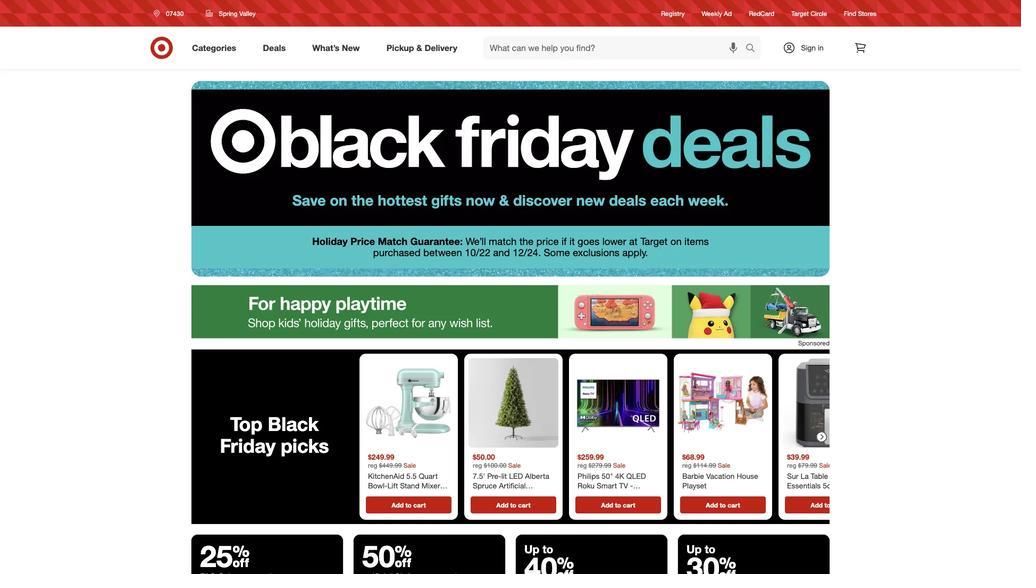 Task type: locate. For each thing, give the bounding box(es) containing it.
add to cart down 5qt
[[811, 501, 845, 509]]

$68.99 reg $114.99 sale barbie vacation house playset
[[682, 452, 758, 490]]

pickup & delivery link
[[377, 36, 471, 60]]

2 add to cart from the left
[[496, 501, 531, 509]]

sale
[[404, 462, 416, 470], [508, 462, 521, 470], [613, 462, 626, 470], [718, 462, 730, 470], [819, 462, 831, 470]]

ice
[[399, 490, 409, 500]]

5.5
[[406, 472, 417, 481]]

add to cart button for $50.00
[[471, 497, 556, 514]]

add to cart button down $100.00
[[471, 497, 556, 514]]

add to cart down the ice
[[392, 501, 426, 509]]

3 add from the left
[[601, 501, 613, 509]]

5 add to cart button from the left
[[785, 497, 871, 514]]

carousel region
[[191, 350, 877, 535]]

cart down 'vacation' on the right bottom
[[728, 501, 740, 509]]

2 add to cart button from the left
[[471, 497, 556, 514]]

categories link
[[183, 36, 250, 60]]

2 sale from the left
[[508, 462, 521, 470]]

cart down $50.00 reg $100.00 sale
[[518, 501, 531, 509]]

1 vertical spatial &
[[499, 191, 509, 209]]

add down essentials
[[811, 501, 823, 509]]

new
[[576, 191, 605, 209]]

0 horizontal spatial -
[[394, 490, 397, 500]]

3 cart from the left
[[623, 501, 635, 509]]

to for $259.99
[[615, 501, 621, 509]]

add for $259.99
[[601, 501, 613, 509]]

1 vertical spatial the
[[519, 235, 534, 248]]

1 sale from the left
[[404, 462, 416, 470]]

sale inside $249.99 reg $449.99 sale kitchenaid 5.5 quart bowl-lift stand mixer - ksm55 - ice
[[404, 462, 416, 470]]

items
[[684, 235, 709, 248]]

the left hottest
[[351, 191, 374, 209]]

add to cart down $279.99
[[601, 501, 635, 509]]

add to cart button for $68.99
[[680, 497, 766, 514]]

we'll match the price if it goes lower at target on items purchased between 10/22 and 12/24. some exclusions apply.
[[373, 235, 709, 259]]

and
[[493, 246, 510, 259]]

up for first up to link from left
[[524, 542, 539, 556]]

add to cart for $39.99
[[811, 501, 845, 509]]

4 add to cart button from the left
[[680, 497, 766, 514]]

to
[[405, 501, 412, 509], [510, 501, 516, 509], [615, 501, 621, 509], [720, 501, 726, 509], [824, 501, 831, 509], [543, 542, 553, 556], [705, 542, 715, 556]]

&
[[416, 43, 422, 53], [499, 191, 509, 209]]

on left items
[[670, 235, 682, 248]]

spring valley button
[[199, 4, 263, 23]]

categories
[[192, 43, 236, 53]]

air
[[836, 481, 845, 490]]

4 sale from the left
[[718, 462, 730, 470]]

kitchenaid
[[368, 472, 404, 481]]

12/24.
[[513, 246, 541, 259]]

black
[[268, 412, 319, 436]]

1 add to cart from the left
[[392, 501, 426, 509]]

add to cart button for $249.99
[[366, 497, 451, 514]]

target
[[791, 9, 809, 17], [640, 235, 668, 248]]

add to cart button down 5qt
[[785, 497, 871, 514]]

- left the ice
[[394, 490, 397, 500]]

add to cart for $259.99
[[601, 501, 635, 509]]

kitchen
[[830, 472, 856, 481]]

the
[[351, 191, 374, 209], [519, 235, 534, 248]]

0 horizontal spatial the
[[351, 191, 374, 209]]

0 horizontal spatial up
[[524, 542, 539, 556]]

sale inside $68.99 reg $114.99 sale barbie vacation house playset
[[718, 462, 730, 470]]

add to cart
[[392, 501, 426, 509], [496, 501, 531, 509], [601, 501, 635, 509], [706, 501, 740, 509], [811, 501, 845, 509]]

bowl-
[[368, 481, 387, 490]]

the inside 'we'll match the price if it goes lower at target on items purchased between 10/22 and 12/24. some exclusions apply.'
[[519, 235, 534, 248]]

5 cart from the left
[[832, 501, 845, 509]]

sale right $100.00
[[508, 462, 521, 470]]

cart
[[413, 501, 426, 509], [518, 501, 531, 509], [623, 501, 635, 509], [728, 501, 740, 509], [832, 501, 845, 509]]

add for $68.99
[[706, 501, 718, 509]]

4 add to cart from the left
[[706, 501, 740, 509]]

target left circle
[[791, 9, 809, 17]]

add to cart button down stand
[[366, 497, 451, 514]]

-
[[442, 481, 445, 490], [394, 490, 397, 500]]

on right "save"
[[330, 191, 347, 209]]

sale for $50.00
[[508, 462, 521, 470]]

1 horizontal spatial target
[[791, 9, 809, 17]]

kitchenaid 5.5 quart bowl-lift stand mixer - ksm55 - ice image
[[364, 358, 454, 448]]

lower
[[602, 235, 626, 248]]

cart for $68.99
[[728, 501, 740, 509]]

weekly ad
[[702, 9, 732, 17]]

the left price
[[519, 235, 534, 248]]

reg inside $259.99 reg $279.99 sale
[[578, 462, 587, 470]]

holiday
[[312, 235, 348, 248]]

sale right $279.99
[[613, 462, 626, 470]]

reg inside $50.00 reg $100.00 sale
[[473, 462, 482, 470]]

new
[[342, 43, 360, 53]]

on inside 'we'll match the price if it goes lower at target on items purchased between 10/22 and 12/24. some exclusions apply.'
[[670, 235, 682, 248]]

1 horizontal spatial up
[[687, 542, 702, 556]]

search button
[[741, 36, 766, 62]]

1 horizontal spatial -
[[442, 481, 445, 490]]

now
[[466, 191, 495, 209]]

$39.99
[[787, 452, 809, 462]]

1 vertical spatial target
[[640, 235, 668, 248]]

redcard link
[[749, 9, 774, 18]]

add to cart down 'vacation' on the right bottom
[[706, 501, 740, 509]]

la
[[801, 472, 809, 481]]

to for $50.00
[[510, 501, 516, 509]]

barbie vacation house playset image
[[678, 358, 768, 448]]

reg
[[368, 462, 377, 470], [473, 462, 482, 470], [578, 462, 587, 470], [682, 462, 692, 470], [787, 462, 796, 470]]

sale up 'vacation' on the right bottom
[[718, 462, 730, 470]]

save on the hottest gifts now & discover new deals each week.
[[292, 191, 729, 209]]

1 horizontal spatial on
[[670, 235, 682, 248]]

up to
[[524, 542, 553, 556], [687, 542, 715, 556]]

apply.
[[622, 246, 648, 259]]

to for $68.99
[[720, 501, 726, 509]]

5 reg from the left
[[787, 462, 796, 470]]

sale up 5.5
[[404, 462, 416, 470]]

add to cart button
[[366, 497, 451, 514], [471, 497, 556, 514], [575, 497, 661, 514], [680, 497, 766, 514], [785, 497, 871, 514]]

price
[[350, 235, 375, 248]]

registry link
[[661, 9, 685, 18]]

0 horizontal spatial &
[[416, 43, 422, 53]]

3 add to cart button from the left
[[575, 497, 661, 514]]

4 cart from the left
[[728, 501, 740, 509]]

target inside 'we'll match the price if it goes lower at target on items purchased between 10/22 and 12/24. some exclusions apply.'
[[640, 235, 668, 248]]

spring
[[219, 9, 238, 17]]

reg left $279.99
[[578, 462, 587, 470]]

1 up to from the left
[[524, 542, 553, 556]]

add to cart button for $259.99
[[575, 497, 661, 514]]

delivery
[[425, 43, 457, 53]]

2 cart from the left
[[518, 501, 531, 509]]

1 cart from the left
[[413, 501, 426, 509]]

sale inside $259.99 reg $279.99 sale
[[613, 462, 626, 470]]

1 add from the left
[[392, 501, 404, 509]]

1 horizontal spatial the
[[519, 235, 534, 248]]

picks
[[281, 434, 329, 458]]

cart for $249.99
[[413, 501, 426, 509]]

sale inside $39.99 reg $79.99 sale sur la table kitchen essentials 5qt air fryer
[[819, 462, 831, 470]]

4 add from the left
[[706, 501, 718, 509]]

deals
[[609, 191, 646, 209]]

reg up sur
[[787, 462, 796, 470]]

1 add to cart button from the left
[[366, 497, 451, 514]]

$79.99
[[798, 462, 817, 470]]

reg left $100.00
[[473, 462, 482, 470]]

1 horizontal spatial &
[[499, 191, 509, 209]]

cart down air
[[832, 501, 845, 509]]

add down the ice
[[392, 501, 404, 509]]

reg up kitchenaid
[[368, 462, 377, 470]]

target right at
[[640, 235, 668, 248]]

fryer
[[847, 481, 864, 490]]

add to cart button down 'vacation' on the right bottom
[[680, 497, 766, 514]]

add down $279.99
[[601, 501, 613, 509]]

3 reg from the left
[[578, 462, 587, 470]]

the for on
[[351, 191, 374, 209]]

top
[[230, 412, 262, 436]]

add
[[392, 501, 404, 509], [496, 501, 508, 509], [601, 501, 613, 509], [706, 501, 718, 509], [811, 501, 823, 509]]

add down $100.00
[[496, 501, 508, 509]]

cart down stand
[[413, 501, 426, 509]]

goes
[[578, 235, 600, 248]]

circle
[[811, 9, 827, 17]]

0 vertical spatial the
[[351, 191, 374, 209]]

$259.99
[[578, 452, 604, 462]]

sale inside $50.00 reg $100.00 sale
[[508, 462, 521, 470]]

0 horizontal spatial on
[[330, 191, 347, 209]]

$249.99 reg $449.99 sale kitchenaid 5.5 quart bowl-lift stand mixer - ksm55 - ice
[[368, 452, 445, 500]]

- right mixer at the bottom
[[442, 481, 445, 490]]

0 horizontal spatial up to link
[[516, 535, 667, 574]]

sur la table kitchen essentials 5qt air fryer image
[[783, 358, 873, 448]]

reg up barbie
[[682, 462, 692, 470]]

add to cart button down $279.99
[[575, 497, 661, 514]]

2 up to from the left
[[687, 542, 715, 556]]

add to cart down $100.00
[[496, 501, 531, 509]]

1 up from the left
[[524, 542, 539, 556]]

reg inside $39.99 reg $79.99 sale sur la table kitchen essentials 5qt air fryer
[[787, 462, 796, 470]]

1 reg from the left
[[368, 462, 377, 470]]

5 sale from the left
[[819, 462, 831, 470]]

2 up from the left
[[687, 542, 702, 556]]

5 add from the left
[[811, 501, 823, 509]]

some
[[544, 246, 570, 259]]

to for $249.99
[[405, 501, 412, 509]]

4 reg from the left
[[682, 462, 692, 470]]

sale for $39.99
[[819, 462, 831, 470]]

add down playset
[[706, 501, 718, 509]]

what's
[[312, 43, 340, 53]]

up to link
[[516, 535, 667, 574], [678, 535, 830, 574]]

pickup & delivery
[[386, 43, 457, 53]]

3 add to cart from the left
[[601, 501, 635, 509]]

3 sale from the left
[[613, 462, 626, 470]]

$249.99
[[368, 452, 394, 462]]

sale up the table
[[819, 462, 831, 470]]

1 horizontal spatial up to
[[687, 542, 715, 556]]

reg for $50.00
[[473, 462, 482, 470]]

What can we help you find? suggestions appear below search field
[[483, 36, 748, 60]]

2 reg from the left
[[473, 462, 482, 470]]

sale for $259.99
[[613, 462, 626, 470]]

0 horizontal spatial up to
[[524, 542, 553, 556]]

advertisement region
[[191, 285, 830, 338]]

1 vertical spatial on
[[670, 235, 682, 248]]

find
[[844, 9, 856, 17]]

friday
[[220, 434, 276, 458]]

0 vertical spatial target
[[791, 9, 809, 17]]

add for $39.99
[[811, 501, 823, 509]]

& right now
[[499, 191, 509, 209]]

0 horizontal spatial target
[[640, 235, 668, 248]]

2 add from the left
[[496, 501, 508, 509]]

add to cart for $50.00
[[496, 501, 531, 509]]

redcard
[[749, 9, 774, 17]]

lift
[[387, 481, 398, 490]]

10/22
[[465, 246, 490, 259]]

cart down $259.99 reg $279.99 sale
[[623, 501, 635, 509]]

1 horizontal spatial up to link
[[678, 535, 830, 574]]

reg inside $249.99 reg $449.99 sale kitchenaid 5.5 quart bowl-lift stand mixer - ksm55 - ice
[[368, 462, 377, 470]]

reg inside $68.99 reg $114.99 sale barbie vacation house playset
[[682, 462, 692, 470]]

5 add to cart from the left
[[811, 501, 845, 509]]

reg for $68.99
[[682, 462, 692, 470]]

& right pickup
[[416, 43, 422, 53]]

target black friday deals image
[[191, 69, 830, 226]]



Task type: vqa. For each thing, say whether or not it's contained in the screenshot.
$25's 'when'
no



Task type: describe. For each thing, give the bounding box(es) containing it.
target circle link
[[791, 9, 827, 18]]

5qt
[[823, 481, 834, 490]]

weekly
[[702, 9, 722, 17]]

exclusions
[[573, 246, 619, 259]]

purchased
[[373, 246, 421, 259]]

playset
[[682, 481, 707, 490]]

up to for first up to link from left
[[524, 542, 553, 556]]

table
[[811, 472, 828, 481]]

registry
[[661, 9, 685, 17]]

cart for $39.99
[[832, 501, 845, 509]]

find stores link
[[844, 9, 876, 18]]

house
[[737, 472, 758, 481]]

target circle
[[791, 9, 827, 17]]

$114.99
[[693, 462, 716, 470]]

1 up to link from the left
[[516, 535, 667, 574]]

$50.00 reg $100.00 sale
[[473, 452, 521, 470]]

07430
[[166, 9, 184, 17]]

weekly ad link
[[702, 9, 732, 18]]

each
[[650, 191, 684, 209]]

ksm55
[[368, 490, 392, 500]]

$279.99
[[589, 462, 611, 470]]

sign in link
[[774, 36, 840, 60]]

quart
[[419, 472, 438, 481]]

what's new
[[312, 43, 360, 53]]

$449.99
[[379, 462, 402, 470]]

barbie
[[682, 472, 704, 481]]

add for $50.00
[[496, 501, 508, 509]]

holiday price match guarantee:
[[312, 235, 463, 248]]

week.
[[688, 191, 729, 209]]

add to cart for $249.99
[[392, 501, 426, 509]]

at
[[629, 235, 638, 248]]

sponsored
[[798, 339, 830, 347]]

$68.99
[[682, 452, 705, 462]]

stand
[[400, 481, 420, 490]]

reg for $249.99
[[368, 462, 377, 470]]

it
[[569, 235, 575, 248]]

$100.00
[[484, 462, 507, 470]]

sale for $68.99
[[718, 462, 730, 470]]

what's new link
[[303, 36, 373, 60]]

deals
[[263, 43, 286, 53]]

we'll
[[466, 235, 486, 248]]

save on the hottest gifts now & discover new deals each week. link
[[191, 69, 830, 226]]

stores
[[858, 9, 876, 17]]

in
[[818, 43, 824, 52]]

match
[[489, 235, 517, 248]]

2 up to link from the left
[[678, 535, 830, 574]]

0 vertical spatial on
[[330, 191, 347, 209]]

$50.00
[[473, 452, 495, 462]]

add for $249.99
[[392, 501, 404, 509]]

pickup
[[386, 43, 414, 53]]

spring valley
[[219, 9, 256, 17]]

search
[[741, 44, 766, 54]]

sign in
[[801, 43, 824, 52]]

philips 50" 4k qled roku smart tv - 50pul7973/f7 - special purchase image
[[573, 358, 663, 448]]

reg for $39.99
[[787, 462, 796, 470]]

up for first up to link from right
[[687, 542, 702, 556]]

valley
[[239, 9, 256, 17]]

up to for first up to link from right
[[687, 542, 715, 556]]

discover
[[513, 191, 572, 209]]

cart for $259.99
[[623, 501, 635, 509]]

price
[[536, 235, 559, 248]]

sale for $249.99
[[404, 462, 416, 470]]

vacation
[[706, 472, 735, 481]]

match
[[378, 235, 408, 248]]

add to cart for $68.99
[[706, 501, 740, 509]]

to for $39.99
[[824, 501, 831, 509]]

hottest
[[378, 191, 427, 209]]

sur
[[787, 472, 798, 481]]

top black friday picks
[[220, 412, 329, 458]]

deals link
[[254, 36, 299, 60]]

7.5' pre-lit led alberta spruce artificial christmas tree warm white lights - wondershop™ image
[[468, 358, 558, 448]]

essentials
[[787, 481, 821, 490]]

the for match
[[519, 235, 534, 248]]

if
[[562, 235, 567, 248]]

guarantee:
[[410, 235, 463, 248]]

mixer
[[422, 481, 440, 490]]

gifts
[[431, 191, 462, 209]]

add to cart button for $39.99
[[785, 497, 871, 514]]

sign
[[801, 43, 816, 52]]

07430 button
[[147, 4, 195, 23]]

reg for $259.99
[[578, 462, 587, 470]]

cart for $50.00
[[518, 501, 531, 509]]

$259.99 reg $279.99 sale
[[578, 452, 626, 470]]

$39.99 reg $79.99 sale sur la table kitchen essentials 5qt air fryer
[[787, 452, 864, 490]]

find stores
[[844, 9, 876, 17]]

0 vertical spatial &
[[416, 43, 422, 53]]

between
[[423, 246, 462, 259]]



